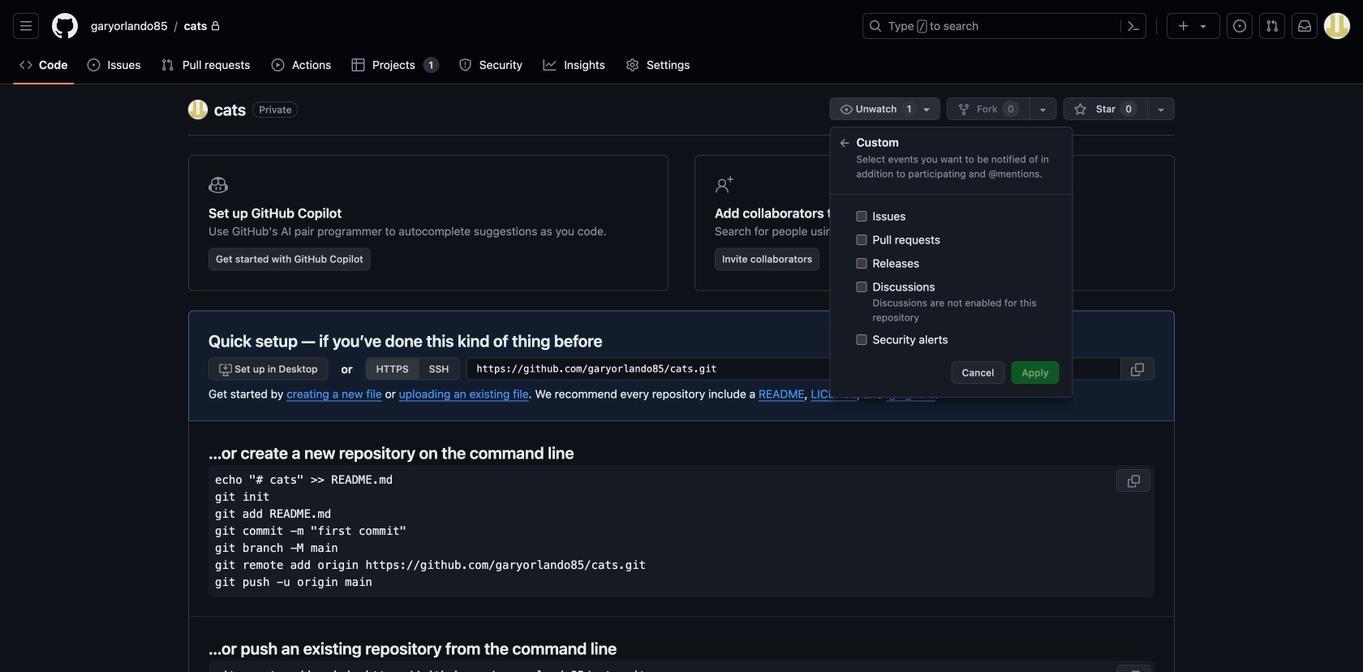 Task type: vqa. For each thing, say whether or not it's contained in the screenshot.
New fine-grained personal access token
no



Task type: locate. For each thing, give the bounding box(es) containing it.
issue opened image left git pull request icon
[[1234, 19, 1247, 32]]

Clone URL text field
[[466, 358, 1122, 380]]

owner avatar image
[[188, 100, 208, 119]]

0 vertical spatial copy to clipboard image
[[1128, 475, 1141, 488]]

issue opened image for git pull request icon
[[1234, 19, 1247, 32]]

git pull request image
[[1266, 19, 1279, 32]]

0 horizontal spatial issue opened image
[[87, 58, 100, 71]]

1 vertical spatial copy to clipboard image
[[1128, 671, 1141, 672]]

issue opened image for git pull request image
[[87, 58, 100, 71]]

copy to clipboard image
[[1128, 475, 1141, 488], [1128, 671, 1141, 672]]

play image
[[272, 58, 285, 71]]

triangle down image
[[1197, 19, 1210, 32]]

eye image
[[841, 103, 854, 116]]

lock image
[[211, 21, 220, 31]]

None checkbox
[[857, 282, 867, 292], [857, 334, 867, 345], [857, 282, 867, 292], [857, 334, 867, 345]]

command palette image
[[1128, 19, 1141, 32]]

code image
[[19, 58, 32, 71]]

1 vertical spatial issue opened image
[[87, 58, 100, 71]]

issue opened image right code icon
[[87, 58, 100, 71]]

person add image
[[715, 175, 735, 195]]

git pull request image
[[161, 58, 174, 71]]

1 horizontal spatial issue opened image
[[1234, 19, 1247, 32]]

copilot image
[[209, 175, 228, 195]]

None checkbox
[[857, 211, 867, 222], [857, 235, 867, 245], [857, 258, 867, 269], [857, 211, 867, 222], [857, 235, 867, 245], [857, 258, 867, 269]]

shield image
[[459, 58, 472, 71]]

repo forked image
[[958, 103, 971, 116]]

list
[[84, 13, 853, 39]]

issue opened image
[[1234, 19, 1247, 32], [87, 58, 100, 71]]

notifications image
[[1299, 19, 1312, 32]]

0 vertical spatial issue opened image
[[1234, 19, 1247, 32]]

desktop download image
[[219, 363, 232, 376]]



Task type: describe. For each thing, give the bounding box(es) containing it.
add this repository to a list image
[[1155, 103, 1168, 116]]

1 copy to clipboard image from the top
[[1128, 475, 1141, 488]]

see your forks of this repository image
[[1037, 103, 1050, 116]]

custom dialog dialog
[[830, 120, 1074, 411]]

plus image
[[1178, 19, 1191, 32]]

copy to clipboard image
[[1132, 363, 1145, 376]]

table image
[[352, 58, 365, 71]]

star image
[[1075, 103, 1088, 116]]

graph image
[[544, 58, 557, 71]]

return to menu image
[[839, 137, 852, 150]]

0 users starred this repository element
[[1120, 101, 1138, 117]]

2 copy to clipboard image from the top
[[1128, 671, 1141, 672]]

homepage image
[[52, 13, 78, 39]]

gear image
[[626, 58, 639, 71]]



